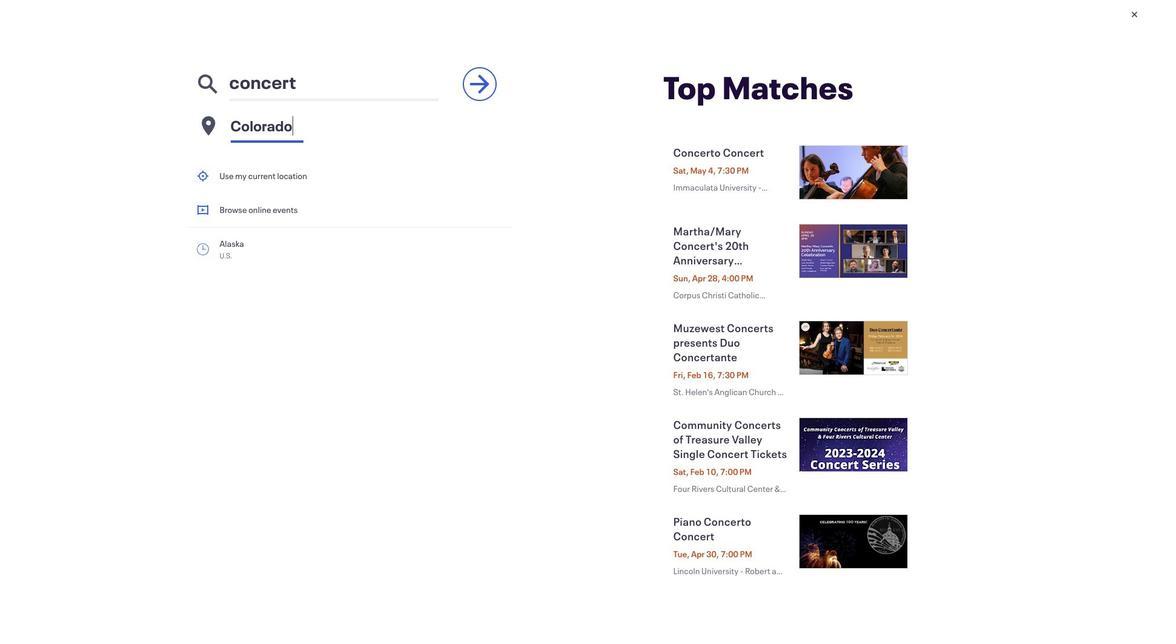 Task type: describe. For each thing, give the bounding box(es) containing it.
sign up element
[[1105, 12, 1134, 24]]

open search bar element
[[108, 5, 739, 31]]

run search image
[[465, 70, 494, 99]]

spring concert - be our guest primary image image
[[177, 201, 310, 268]]



Task type: vqa. For each thing, say whether or not it's contained in the screenshot.
text box
yes



Task type: locate. For each thing, give the bounding box(es) containing it.
winter concert - grand canyon primary image image
[[177, 105, 310, 172]]

menu
[[188, 159, 511, 271]]

None search field
[[229, 63, 438, 101]]

map region
[[689, 36, 1149, 626]]

None text field
[[230, 109, 510, 143]]

alert dialog
[[0, 0, 1149, 626]]



